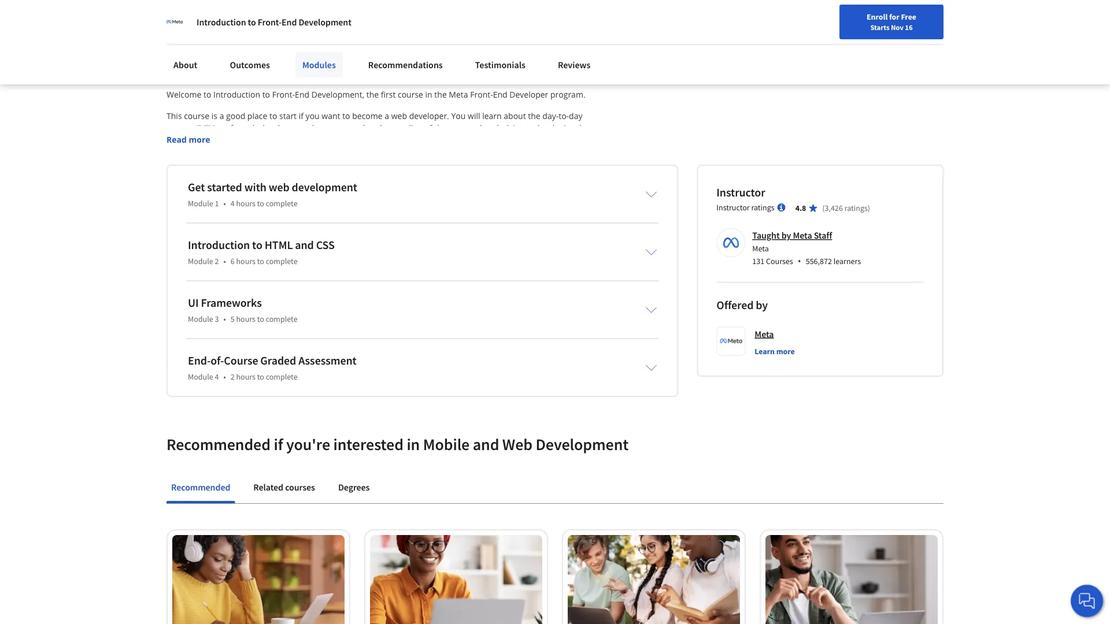 Task type: describe. For each thing, give the bounding box(es) containing it.
with inside this course is a good place to start if you want to become a web developer. you will learn about the day-to-day responsibilities of a web developer and get a general understanding of the core and underlying technologies that power the internet. you will learn how front-end developers create websites and applications that work well and are easy to maintain. you'll be introduced to the core web development technologies like html and css and get opportunities to practice using them. you will also be introduced to modern ui frameworks such as bootstrap and react that make it easy to create interactive user experiences. by the end of the course, you will be able to: - describe the front-end developer role - explain the core and underlying technologies that power the internet - use html to create a simple webpage - use css to control the appearance of a simple webpage - explain what react is - describe the applications and characteristics of the most popular ui frameworks for the final project in this course, you will create and edit a webpage using html and the bootstrap css framework. using a responsive layout grid, you will construct a responsive webpage containing text and images that looks great on any size screen. this is a beginner course intended for learners eager to learn the fundamentals of web development. to succeed in this course, you do not need prior web development experience, only basic internet navigation skills and an eagerness to get started with coding.
[[196, 390, 212, 401]]

html up what
[[188, 256, 210, 267]]

started inside get started with web development module 1 • 4 hours to complete
[[207, 180, 242, 195]]

need
[[239, 378, 258, 389]]

webpage left containing
[[402, 329, 436, 340]]

module for get
[[188, 198, 213, 209]]

1 horizontal spatial ratings
[[845, 203, 868, 214]]

will left about at the left
[[468, 111, 480, 122]]

course up responsibilities
[[184, 111, 209, 122]]

0 vertical spatial are
[[210, 54, 232, 74]]

in up the layout
[[242, 317, 250, 328]]

enroll
[[867, 12, 888, 22]]

1 vertical spatial be
[[239, 183, 249, 194]]

0 vertical spatial 4
[[235, 54, 243, 74]]

about link
[[167, 52, 204, 77]]

testimonials
[[475, 59, 526, 71]]

2 vertical spatial course,
[[167, 378, 194, 389]]

1 vertical spatial introduction
[[213, 89, 260, 100]]

0 vertical spatial bootstrap
[[424, 183, 462, 194]]

0 vertical spatial introduced
[[200, 171, 242, 182]]

free
[[901, 12, 917, 22]]

introduction for front-
[[197, 16, 246, 28]]

about
[[504, 111, 526, 122]]

end up about at the left
[[493, 89, 508, 100]]

learners inside taught by meta staff meta 131 courses • 556,872 learners
[[834, 256, 861, 266]]

grid,
[[265, 329, 282, 340]]

a right 6
[[247, 256, 252, 267]]

you left do
[[196, 378, 210, 389]]

experiences.
[[227, 196, 275, 207]]

6 - from the top
[[167, 293, 169, 304]]

outcomes link
[[223, 52, 277, 77]]

text
[[480, 329, 494, 340]]

(
[[823, 203, 825, 214]]

html up as
[[422, 171, 444, 182]]

developer.
[[409, 111, 449, 122]]

0 horizontal spatial internet
[[401, 244, 431, 255]]

webpage down the popular on the left top of page
[[393, 317, 427, 328]]

in up developer.
[[425, 89, 432, 100]]

1 horizontal spatial underlying
[[484, 123, 524, 134]]

0 vertical spatial be
[[189, 171, 198, 182]]

will down good
[[232, 135, 244, 146]]

1 horizontal spatial technologies
[[357, 171, 404, 182]]

you left the 'want'
[[306, 111, 320, 122]]

6
[[231, 256, 235, 267]]

css up looks
[[546, 317, 560, 328]]

of down developer.
[[425, 123, 432, 134]]

1 this from the top
[[167, 111, 182, 122]]

front- up "modules"
[[258, 16, 282, 28]]

css up what
[[188, 268, 202, 279]]

learn
[[755, 347, 775, 357]]

intended
[[262, 366, 296, 377]]

1 - from the top
[[167, 232, 169, 243]]

containing
[[438, 329, 478, 340]]

developers
[[324, 135, 366, 146]]

beginner
[[199, 366, 232, 377]]

course right first
[[398, 89, 423, 100]]

webpage up the 'appearance'
[[281, 256, 315, 267]]

meta left staff
[[793, 230, 812, 242]]

development down assessment
[[299, 378, 348, 389]]

such
[[394, 183, 412, 194]]

work
[[510, 135, 529, 146]]

want
[[322, 111, 340, 122]]

recommendation tabs tab list
[[167, 474, 944, 504]]

if inside this course is a good place to start if you want to become a web developer. you will learn about the day-to-day responsibilities of a web developer and get a general understanding of the core and underlying technologies that power the internet. you will learn how front-end developers create websites and applications that work well and are easy to maintain. you'll be introduced to the core web development technologies like html and css and get opportunities to practice using them. you will also be introduced to modern ui frameworks such as bootstrap and react that make it easy to create interactive user experiences. by the end of the course, you will be able to: - describe the front-end developer role - explain the core and underlying technologies that power the internet - use html to create a simple webpage - use css to control the appearance of a simple webpage - explain what react is - describe the applications and characteristics of the most popular ui frameworks for the final project in this course, you will create and edit a webpage using html and the bootstrap css framework. using a responsive layout grid, you will construct a responsive webpage containing text and images that looks great on any size screen. this is a beginner course intended for learners eager to learn the fundamentals of web development. to succeed in this course, you do not need prior web development experience, only basic internet navigation skills and an eagerness to get started with coding.
[[299, 111, 304, 122]]

development up modern
[[305, 171, 354, 182]]

2 use from the top
[[171, 268, 186, 279]]

developer
[[510, 89, 548, 100]]

course up need
[[235, 366, 260, 377]]

will left construct
[[300, 329, 312, 340]]

1 vertical spatial power
[[360, 244, 384, 255]]

131
[[753, 256, 765, 266]]

images
[[513, 329, 540, 340]]

basic
[[414, 378, 434, 389]]

them.
[[167, 183, 189, 194]]

)
[[868, 203, 870, 214]]

1 vertical spatial easy
[[550, 183, 567, 194]]

1 vertical spatial end
[[192, 220, 207, 231]]

taught by meta staff link
[[753, 230, 832, 242]]

1 horizontal spatial simple
[[320, 268, 345, 279]]

create down practice
[[579, 183, 603, 194]]

2 inside introduction to html and css module 2 • 6 hours to complete
[[215, 256, 219, 267]]

1 describe from the top
[[171, 232, 204, 243]]

2 horizontal spatial this
[[603, 366, 617, 377]]

3
[[215, 314, 219, 325]]

0 vertical spatial development
[[299, 16, 352, 28]]

2 horizontal spatial end
[[308, 135, 322, 146]]

testimonials link
[[468, 52, 533, 77]]

1 horizontal spatial introduced
[[251, 183, 292, 194]]

instructor for instructor
[[717, 185, 765, 200]]

get started with web development module 1 • 4 hours to complete
[[188, 180, 357, 209]]

1 vertical spatial developer
[[259, 232, 297, 243]]

3 - from the top
[[167, 256, 169, 267]]

0 horizontal spatial simple
[[254, 256, 279, 267]]

starts
[[871, 23, 890, 32]]

of down 1
[[209, 220, 217, 231]]

module inside ui frameworks module 3 • 5 hours to complete
[[188, 314, 213, 325]]

4 inside get started with web development module 1 • 4 hours to complete
[[231, 198, 235, 209]]

mobile
[[423, 435, 470, 455]]

0 vertical spatial power
[[594, 123, 618, 134]]

1 horizontal spatial internet
[[436, 378, 466, 389]]

you right grid,
[[284, 329, 298, 340]]

a up characteristics at the top of the page
[[314, 268, 318, 279]]

of down good
[[226, 123, 233, 134]]

meta image
[[167, 14, 183, 30]]

recommended if you're interested in mobile and web development
[[167, 435, 629, 455]]

a right construct
[[352, 329, 357, 340]]

556,872
[[806, 256, 832, 266]]

0 vertical spatial learn
[[482, 111, 502, 122]]

end up "there are 4 modules in this course"
[[282, 16, 297, 28]]

instructor ratings
[[717, 203, 775, 213]]

not
[[224, 378, 237, 389]]

1 horizontal spatial core
[[268, 171, 285, 182]]

1 horizontal spatial applications
[[445, 135, 491, 146]]

development inside get started with web development module 1 • 4 hours to complete
[[292, 180, 357, 195]]

0 vertical spatial react
[[480, 183, 501, 194]]

1 vertical spatial frameworks
[[429, 293, 474, 304]]

become
[[352, 111, 383, 122]]

• for started
[[223, 198, 226, 209]]

2 horizontal spatial you
[[451, 111, 466, 122]]

0 vertical spatial developer
[[260, 123, 298, 134]]

meta up 131
[[753, 243, 769, 254]]

for inside this course is a good place to start if you want to become a web developer. you will learn about the day-to-day responsibilities of a web developer and get a general understanding of the core and underlying technologies that power the internet. you will learn how front-end developers create websites and applications that work well and are easy to maintain. you'll be introduced to the core web development technologies like html and css and get opportunities to practice using them. you will also be introduced to modern ui frameworks such as bootstrap and react that make it easy to create interactive user experiences. by the end of the course, you will be able to: - describe the front-end developer role - explain the core and underlying technologies that power the internet - use html to create a simple webpage - use css to control the appearance of a simple webpage - explain what react is - describe the applications and characteristics of the most popular ui frameworks for the final project in this course, you will create and edit a webpage using html and the bootstrap css framework. using a responsive layout grid, you will construct a responsive webpage containing text and images that looks great on any size screen. this is a beginner course intended for learners eager to learn the fundamentals of web development. to succeed in this course, you do not need prior web development experience, only basic internet navigation skills and an eagerness to get started with coding.
[[298, 366, 309, 377]]

assessment
[[299, 354, 357, 368]]

0 vertical spatial core
[[449, 123, 466, 134]]

chat with us image
[[1078, 592, 1097, 611]]

5
[[231, 314, 235, 325]]

you up introduction to html and css module 2 • 6 hours to complete
[[263, 220, 277, 231]]

2 - from the top
[[167, 244, 169, 255]]

0 vertical spatial is
[[212, 111, 217, 122]]

good
[[226, 111, 245, 122]]

0 horizontal spatial applications
[[221, 293, 266, 304]]

as
[[414, 183, 422, 194]]

by for taught
[[782, 230, 791, 242]]

course
[[224, 354, 258, 368]]

reviews link
[[551, 52, 598, 77]]

1 horizontal spatial bootstrap
[[507, 317, 544, 328]]

4 inside 'end-of-course graded assessment module 4 • 2 hours to complete'
[[215, 372, 219, 382]]

1 vertical spatial learn
[[246, 135, 266, 146]]

new
[[823, 13, 838, 24]]

module for introduction
[[188, 256, 213, 267]]

hours for html
[[236, 256, 256, 267]]

only
[[396, 378, 412, 389]]

general
[[337, 123, 365, 134]]

a right edit
[[386, 317, 391, 328]]

find your new career link
[[784, 12, 868, 26]]

a up size
[[190, 329, 194, 340]]

1 vertical spatial react
[[221, 281, 242, 292]]

2 responsive from the left
[[359, 329, 400, 340]]

nov
[[891, 23, 904, 32]]

with inside get started with web development module 1 • 4 hours to complete
[[244, 180, 267, 195]]

control
[[214, 268, 240, 279]]

great
[[581, 329, 601, 340]]

1 vertical spatial you
[[215, 135, 230, 146]]

welcome
[[167, 89, 201, 100]]

to
[[550, 366, 559, 377]]

2 vertical spatial end
[[242, 232, 257, 243]]

0 horizontal spatial underlying
[[250, 244, 291, 255]]

able
[[305, 220, 321, 231]]

there
[[167, 54, 206, 74]]

in up development,
[[310, 54, 323, 74]]

ui frameworks module 3 • 5 hours to complete
[[188, 296, 298, 325]]

2 vertical spatial core
[[215, 244, 232, 255]]

maintain.
[[167, 147, 202, 158]]

welcome to introduction to front-end development, the first course in the meta front-end developer program.
[[167, 89, 590, 100]]

2 vertical spatial learn
[[378, 366, 397, 377]]

0 horizontal spatial technologies
[[293, 244, 341, 255]]

1 vertical spatial development
[[536, 435, 629, 455]]

layout
[[240, 329, 263, 340]]

recommendations
[[368, 59, 443, 71]]

ui inside ui frameworks module 3 • 5 hours to complete
[[188, 296, 199, 310]]

create up construct
[[328, 317, 351, 328]]

courses
[[285, 482, 315, 493]]

create down "understanding"
[[368, 135, 392, 146]]

about
[[174, 59, 197, 71]]

instructor for instructor ratings
[[717, 203, 750, 213]]

outcomes
[[230, 59, 270, 71]]

find
[[789, 13, 804, 24]]

coursera career certificate image
[[725, 0, 918, 29]]

interactive
[[167, 196, 206, 207]]

there are 4 modules in this course
[[167, 54, 401, 74]]

1
[[215, 198, 219, 209]]

by for offered
[[756, 298, 768, 312]]

a up "understanding"
[[385, 111, 389, 122]]

0 vertical spatial using
[[604, 171, 624, 182]]

1 horizontal spatial ui
[[336, 183, 345, 194]]

related
[[254, 482, 283, 493]]

degrees
[[338, 482, 370, 493]]

1 horizontal spatial front-
[[286, 135, 308, 146]]

0 horizontal spatial is
[[184, 366, 190, 377]]

introduction to html and css module 2 • 6 hours to complete
[[188, 238, 335, 267]]

0 horizontal spatial using
[[429, 317, 450, 328]]

0 vertical spatial easy
[[579, 135, 596, 146]]

day
[[569, 111, 583, 122]]

0 horizontal spatial get
[[316, 123, 328, 134]]

meta up developer.
[[449, 89, 468, 100]]

meta up learn
[[755, 329, 774, 340]]

you're
[[286, 435, 330, 455]]

like
[[407, 171, 419, 182]]

in right succeed
[[594, 366, 601, 377]]

read
[[167, 134, 187, 145]]

by
[[167, 220, 176, 231]]

in left mobile
[[407, 435, 420, 455]]

enroll for free starts nov 16
[[867, 12, 917, 32]]

understanding
[[367, 123, 423, 134]]

0 horizontal spatial front-
[[221, 232, 242, 243]]

( 3,426 ratings )
[[823, 203, 870, 214]]

course up "welcome to introduction to front-end development, the first course in the meta front-end developer program."
[[355, 54, 401, 74]]

you down characteristics at the top of the page
[[297, 317, 311, 328]]

make
[[520, 183, 541, 194]]

responsibilities
[[167, 123, 223, 134]]

a down good
[[235, 123, 240, 134]]



Task type: locate. For each thing, give the bounding box(es) containing it.
1 vertical spatial applications
[[221, 293, 266, 304]]

websites
[[394, 135, 427, 146]]

1 instructor from the top
[[717, 185, 765, 200]]

0 horizontal spatial by
[[756, 298, 768, 312]]

4.8
[[796, 203, 806, 214]]

popular
[[387, 293, 416, 304]]

career
[[840, 13, 862, 24]]

0 vertical spatial with
[[244, 180, 267, 195]]

2 vertical spatial technologies
[[293, 244, 341, 255]]

using up containing
[[429, 317, 450, 328]]

2 vertical spatial be
[[293, 220, 303, 231]]

4 hours from the top
[[236, 372, 256, 382]]

1 explain from the top
[[171, 244, 199, 255]]

0 vertical spatial course,
[[233, 220, 261, 231]]

responsive up screen.
[[196, 329, 238, 340]]

recommended
[[167, 435, 271, 455], [171, 482, 230, 493]]

use left control
[[171, 268, 186, 279]]

1 complete from the top
[[266, 198, 298, 209]]

2 horizontal spatial ui
[[419, 293, 427, 304]]

html up containing
[[452, 317, 474, 328]]

instructor up the 'taught by meta staff' icon
[[717, 203, 750, 213]]

0 horizontal spatial this
[[252, 317, 265, 328]]

hours for course
[[236, 372, 256, 382]]

interested
[[333, 435, 404, 455]]

introduction up good
[[213, 89, 260, 100]]

0 vertical spatial use
[[171, 256, 186, 267]]

development up modules link
[[299, 16, 352, 28]]

2 describe from the top
[[171, 293, 204, 304]]

1 vertical spatial explain
[[171, 281, 199, 292]]

experience,
[[351, 378, 394, 389]]

is down size
[[184, 366, 190, 377]]

offered
[[717, 298, 754, 312]]

role
[[299, 232, 314, 243]]

css
[[462, 171, 476, 182], [316, 238, 335, 253], [188, 268, 202, 279], [546, 317, 560, 328]]

and inside introduction to html and css module 2 • 6 hours to complete
[[295, 238, 314, 253]]

0 vertical spatial technologies
[[527, 123, 575, 134]]

1 vertical spatial is
[[244, 281, 250, 292]]

meta
[[449, 89, 468, 100], [793, 230, 812, 242], [753, 243, 769, 254], [755, 329, 774, 340]]

characteristics
[[285, 293, 339, 304]]

core up experiences. at the top of page
[[268, 171, 285, 182]]

hours inside introduction to html and css module 2 • 6 hours to complete
[[236, 256, 256, 267]]

end up start
[[295, 89, 309, 100]]

react left make
[[480, 183, 501, 194]]

1 horizontal spatial more
[[777, 347, 795, 357]]

1 horizontal spatial learners
[[834, 256, 861, 266]]

0 horizontal spatial core
[[215, 244, 232, 255]]

get down the 'want'
[[316, 123, 328, 134]]

0 vertical spatial you
[[451, 111, 466, 122]]

complete inside get started with web development module 1 • 4 hours to complete
[[266, 198, 298, 209]]

introduced
[[200, 171, 242, 182], [251, 183, 292, 194]]

1 vertical spatial bootstrap
[[507, 317, 544, 328]]

development up to:
[[292, 180, 357, 195]]

more inside button
[[189, 134, 210, 145]]

if left you're
[[274, 435, 283, 455]]

for
[[167, 317, 179, 328]]

2 horizontal spatial be
[[293, 220, 303, 231]]

if
[[299, 111, 304, 122], [274, 435, 283, 455]]

for up the nov
[[889, 12, 900, 22]]

0 horizontal spatial if
[[274, 435, 283, 455]]

to inside get started with web development module 1 • 4 hours to complete
[[257, 198, 264, 209]]

a left good
[[220, 111, 224, 122]]

1 horizontal spatial you
[[215, 135, 230, 146]]

0 vertical spatial if
[[299, 111, 304, 122]]

core down developer.
[[449, 123, 466, 134]]

2 horizontal spatial course,
[[267, 317, 295, 328]]

complete
[[266, 198, 298, 209], [266, 256, 298, 267], [266, 314, 298, 325], [266, 372, 298, 382]]

module down end-
[[188, 372, 213, 382]]

0 horizontal spatial you
[[191, 183, 205, 194]]

1 horizontal spatial are
[[565, 135, 577, 146]]

module left 1
[[188, 198, 213, 209]]

also
[[222, 183, 237, 194]]

introduction for html
[[188, 238, 250, 253]]

by right 'offered' on the right of the page
[[756, 298, 768, 312]]

complete for and
[[266, 256, 298, 267]]

0 vertical spatial underlying
[[484, 123, 524, 134]]

recommended for recommended
[[171, 482, 230, 493]]

• left "5"
[[223, 314, 226, 325]]

course, down end-
[[167, 378, 194, 389]]

3 module from the top
[[188, 314, 213, 325]]

webpage up most on the top left
[[347, 268, 381, 279]]

module inside get started with web development module 1 • 4 hours to complete
[[188, 198, 213, 209]]

learners inside this course is a good place to start if you want to become a web developer. you will learn about the day-to-day responsibilities of a web developer and get a general understanding of the core and underlying technologies that power the internet. you will learn how front-end developers create websites and applications that work well and are easy to maintain. you'll be introduced to the core web development technologies like html and css and get opportunities to practice using them. you will also be introduced to modern ui frameworks such as bootstrap and react that make it easy to create interactive user experiences. by the end of the course, you will be able to: - describe the front-end developer role - explain the core and underlying technologies that power the internet - use html to create a simple webpage - use css to control the appearance of a simple webpage - explain what react is - describe the applications and characteristics of the most popular ui frameworks for the final project in this course, you will create and edit a webpage using html and the bootstrap css framework. using a responsive layout grid, you will construct a responsive webpage containing text and images that looks great on any size screen. this is a beginner course intended for learners eager to learn the fundamentals of web development. to succeed in this course, you do not need prior web development experience, only basic internet navigation skills and an eagerness to get started with coding.
[[311, 366, 342, 377]]

2 vertical spatial you
[[191, 183, 205, 194]]

english button
[[868, 0, 937, 38]]

2
[[215, 256, 219, 267], [231, 372, 235, 382]]

0 vertical spatial frameworks
[[347, 183, 392, 194]]

more inside button
[[777, 347, 795, 357]]

complete for graded
[[266, 372, 298, 382]]

module inside 'end-of-course graded assessment module 4 • 2 hours to complete'
[[188, 372, 213, 382]]

it
[[543, 183, 548, 194]]

ui right the popular on the left top of page
[[419, 293, 427, 304]]

for inside enroll for free starts nov 16
[[889, 12, 900, 22]]

staff
[[814, 230, 832, 242]]

taught
[[753, 230, 780, 242]]

recommendations link
[[361, 52, 450, 77]]

first
[[381, 89, 396, 100]]

started down end-
[[167, 390, 193, 401]]

you right internet.
[[215, 135, 230, 146]]

1 horizontal spatial power
[[594, 123, 618, 134]]

0 horizontal spatial easy
[[550, 183, 567, 194]]

describe down by
[[171, 232, 204, 243]]

4 left not
[[215, 372, 219, 382]]

ui up "final"
[[188, 296, 199, 310]]

css right like
[[462, 171, 476, 182]]

• inside 'end-of-course graded assessment module 4 • 2 hours to complete'
[[223, 372, 226, 382]]

if right start
[[299, 111, 304, 122]]

html inside introduction to html and css module 2 • 6 hours to complete
[[265, 238, 293, 253]]

0 vertical spatial for
[[889, 12, 900, 22]]

• inside ui frameworks module 3 • 5 hours to complete
[[223, 314, 226, 325]]

related courses button
[[249, 474, 320, 502]]

you up interactive at left
[[191, 183, 205, 194]]

0 vertical spatial this
[[167, 111, 182, 122]]

0 vertical spatial end
[[308, 135, 322, 146]]

• inside taught by meta staff meta 131 courses • 556,872 learners
[[798, 255, 801, 267]]

introduction inside introduction to html and css module 2 • 6 hours to complete
[[188, 238, 250, 253]]

explain left what
[[171, 281, 199, 292]]

you'll
[[167, 171, 186, 182]]

your
[[806, 13, 821, 24]]

2 horizontal spatial is
[[244, 281, 250, 292]]

core
[[449, 123, 466, 134], [268, 171, 285, 182], [215, 244, 232, 255]]

applications up "5"
[[221, 293, 266, 304]]

started inside this course is a good place to start if you want to become a web developer. you will learn about the day-to-day responsibilities of a web developer and get a general understanding of the core and underlying technologies that power the internet. you will learn how front-end developers create websites and applications that work well and are easy to maintain. you'll be introduced to the core web development technologies like html and css and get opportunities to practice using them. you will also be introduced to modern ui frameworks such as bootstrap and react that make it easy to create interactive user experiences. by the end of the course, you will be able to: - describe the front-end developer role - explain the core and underlying technologies that power the internet - use html to create a simple webpage - use css to control the appearance of a simple webpage - explain what react is - describe the applications and characteristics of the most popular ui frameworks for the final project in this course, you will create and edit a webpage using html and the bootstrap css framework. using a responsive layout grid, you will construct a responsive webpage containing text and images that looks great on any size screen. this is a beginner course intended for learners eager to learn the fundamentals of web development. to succeed in this course, you do not need prior web development experience, only basic internet navigation skills and an eagerness to get started with coding.
[[167, 390, 193, 401]]

2 vertical spatial get
[[608, 378, 620, 389]]

3,426
[[825, 203, 843, 214]]

be
[[189, 171, 198, 182], [239, 183, 249, 194], [293, 220, 303, 231]]

4 module from the top
[[188, 372, 213, 382]]

2 horizontal spatial core
[[449, 123, 466, 134]]

of left most on the top left
[[341, 293, 349, 304]]

1 vertical spatial by
[[756, 298, 768, 312]]

4 complete from the top
[[266, 372, 298, 382]]

most
[[366, 293, 385, 304]]

module inside introduction to html and css module 2 • 6 hours to complete
[[188, 256, 213, 267]]

react down control
[[221, 281, 242, 292]]

1 vertical spatial core
[[268, 171, 285, 182]]

1 vertical spatial recommended
[[171, 482, 230, 493]]

1 horizontal spatial development
[[536, 435, 629, 455]]

show notifications image
[[954, 14, 968, 28]]

by inside taught by meta staff meta 131 courses • 556,872 learners
[[782, 230, 791, 242]]

be up experiences. at the top of page
[[239, 183, 249, 194]]

1 horizontal spatial this
[[326, 54, 352, 74]]

internet up the popular on the left top of page
[[401, 244, 431, 255]]

a
[[220, 111, 224, 122], [385, 111, 389, 122], [235, 123, 240, 134], [330, 123, 335, 134], [247, 256, 252, 267], [314, 268, 318, 279], [386, 317, 391, 328], [190, 329, 194, 340], [352, 329, 357, 340], [192, 366, 197, 377]]

4 left "modules"
[[235, 54, 243, 74]]

1 horizontal spatial is
[[212, 111, 217, 122]]

hours right 6
[[236, 256, 256, 267]]

1 vertical spatial are
[[565, 135, 577, 146]]

responsive down edit
[[359, 329, 400, 340]]

end
[[282, 16, 297, 28], [295, 89, 309, 100], [493, 89, 508, 100]]

3 hours from the top
[[236, 314, 256, 325]]

by right taught
[[782, 230, 791, 242]]

with
[[244, 180, 267, 195], [196, 390, 212, 401]]

for right intended
[[298, 366, 309, 377]]

framework.
[[562, 317, 606, 328]]

0 horizontal spatial ratings
[[752, 203, 775, 213]]

of up characteristics at the top of the page
[[304, 268, 311, 279]]

are down day
[[565, 135, 577, 146]]

explain
[[171, 244, 199, 255], [171, 281, 199, 292]]

practice
[[572, 171, 602, 182]]

will left able
[[279, 220, 291, 231]]

of up navigation in the bottom of the page
[[468, 366, 476, 377]]

0 horizontal spatial ui
[[188, 296, 199, 310]]

get right the eagerness
[[608, 378, 620, 389]]

will up construct
[[313, 317, 325, 328]]

introduction right meta icon
[[197, 16, 246, 28]]

taught by meta staff meta 131 courses • 556,872 learners
[[753, 230, 861, 267]]

0 horizontal spatial 4
[[215, 372, 219, 382]]

0 vertical spatial by
[[782, 230, 791, 242]]

2 this from the top
[[167, 366, 182, 377]]

0 vertical spatial simple
[[254, 256, 279, 267]]

bootstrap right as
[[424, 183, 462, 194]]

the
[[366, 89, 379, 100], [435, 89, 447, 100], [528, 111, 541, 122], [434, 123, 447, 134], [167, 135, 179, 146], [253, 171, 266, 182], [178, 220, 190, 231], [219, 220, 231, 231], [206, 232, 219, 243], [201, 244, 213, 255], [386, 244, 399, 255], [243, 268, 255, 279], [206, 293, 219, 304], [351, 293, 363, 304], [181, 317, 193, 328], [492, 317, 505, 328], [399, 366, 411, 377]]

day-
[[543, 111, 559, 122]]

0 vertical spatial recommended
[[167, 435, 271, 455]]

0 vertical spatial instructor
[[717, 185, 765, 200]]

1 horizontal spatial if
[[299, 111, 304, 122]]

more for learn more
[[777, 347, 795, 357]]

1 vertical spatial this
[[252, 317, 265, 328]]

introduction to front-end development
[[197, 16, 352, 28]]

are
[[210, 54, 232, 74], [565, 135, 577, 146]]

1 responsive from the left
[[196, 329, 238, 340]]

coding.
[[214, 390, 241, 401]]

0 horizontal spatial 2
[[215, 256, 219, 267]]

a down the 'want'
[[330, 123, 335, 134]]

frameworks
[[201, 296, 262, 310]]

and
[[300, 123, 314, 134], [468, 123, 482, 134], [429, 135, 443, 146], [548, 135, 562, 146], [446, 171, 460, 182], [478, 171, 493, 182], [464, 183, 478, 194], [295, 238, 314, 253], [234, 244, 248, 255], [268, 293, 283, 304], [353, 317, 368, 328], [476, 317, 490, 328], [496, 329, 511, 340], [529, 378, 544, 389], [473, 435, 499, 455]]

to inside ui frameworks module 3 • 5 hours to complete
[[257, 314, 264, 325]]

front-
[[258, 16, 282, 28], [272, 89, 295, 100], [470, 89, 493, 100]]

more for read more
[[189, 134, 210, 145]]

0 vertical spatial internet
[[401, 244, 431, 255]]

0 horizontal spatial development
[[299, 16, 352, 28]]

power up most on the top left
[[360, 244, 384, 255]]

end-
[[188, 354, 211, 368]]

2 hours from the top
[[236, 256, 256, 267]]

complete inside introduction to html and css module 2 • 6 hours to complete
[[266, 256, 298, 267]]

courses
[[766, 256, 793, 266]]

1 vertical spatial instructor
[[717, 203, 750, 213]]

recommended for recommended if you're interested in mobile and web development
[[167, 435, 271, 455]]

developer
[[260, 123, 298, 134], [259, 232, 297, 243]]

4 - from the top
[[167, 268, 169, 279]]

end down experiences. at the top of page
[[242, 232, 257, 243]]

will up user
[[207, 183, 220, 194]]

hours down also
[[236, 198, 256, 209]]

0 vertical spatial more
[[189, 134, 210, 145]]

modern
[[304, 183, 334, 194]]

introduced up experiences. at the top of page
[[251, 183, 292, 194]]

None search field
[[165, 7, 442, 30]]

complete for web
[[266, 198, 298, 209]]

• for of-
[[223, 372, 226, 382]]

1 module from the top
[[188, 198, 213, 209]]

easy down day
[[579, 135, 596, 146]]

create up control
[[222, 256, 245, 267]]

describe down what
[[171, 293, 204, 304]]

using
[[167, 329, 188, 340]]

core up 6
[[215, 244, 232, 255]]

complete inside 'end-of-course graded assessment module 4 • 2 hours to complete'
[[266, 372, 298, 382]]

• inside introduction to html and css module 2 • 6 hours to complete
[[223, 256, 226, 267]]

introduction up 6
[[188, 238, 250, 253]]

more right learn
[[777, 347, 795, 357]]

web inside get started with web development module 1 • 4 hours to complete
[[269, 180, 290, 195]]

2 inside 'end-of-course graded assessment module 4 • 2 hours to complete'
[[231, 372, 235, 382]]

1 use from the top
[[171, 256, 186, 267]]

bootstrap
[[424, 183, 462, 194], [507, 317, 544, 328]]

complete inside ui frameworks module 3 • 5 hours to complete
[[266, 314, 298, 325]]

css inside introduction to html and css module 2 • 6 hours to complete
[[316, 238, 335, 253]]

start
[[279, 111, 297, 122]]

any
[[167, 341, 180, 352]]

0 horizontal spatial learn
[[246, 135, 266, 146]]

0 horizontal spatial be
[[189, 171, 198, 182]]

will
[[468, 111, 480, 122], [232, 135, 244, 146], [207, 183, 220, 194], [279, 220, 291, 231], [313, 317, 325, 328], [300, 329, 312, 340]]

construct
[[315, 329, 350, 340]]

front- down "testimonials" link
[[470, 89, 493, 100]]

1 vertical spatial 4
[[231, 198, 235, 209]]

module for end-
[[188, 372, 213, 382]]

web
[[502, 435, 533, 455]]

1 vertical spatial technologies
[[357, 171, 404, 182]]

1 vertical spatial learners
[[311, 366, 342, 377]]

3 complete from the top
[[266, 314, 298, 325]]

ratings right 3,426
[[845, 203, 868, 214]]

2 complete from the top
[[266, 256, 298, 267]]

2 instructor from the top
[[717, 203, 750, 213]]

hours down course
[[236, 372, 256, 382]]

1 vertical spatial course,
[[267, 317, 295, 328]]

learn left the how
[[246, 135, 266, 146]]

hours inside 'end-of-course graded assessment module 4 • 2 hours to complete'
[[236, 372, 256, 382]]

• inside get started with web development module 1 • 4 hours to complete
[[223, 198, 226, 209]]

hours for with
[[236, 198, 256, 209]]

1 hours from the top
[[236, 198, 256, 209]]

1 vertical spatial get
[[495, 171, 507, 182]]

on
[[603, 329, 613, 340]]

development up recommendation tabs tab list
[[536, 435, 629, 455]]

2 vertical spatial this
[[603, 366, 617, 377]]

developer left role
[[259, 232, 297, 243]]

place
[[247, 111, 267, 122]]

1 vertical spatial if
[[274, 435, 283, 455]]

to inside 'end-of-course graded assessment module 4 • 2 hours to complete'
[[257, 372, 264, 382]]

2 left 6
[[215, 256, 219, 267]]

learn up experience,
[[378, 366, 397, 377]]

get
[[188, 180, 205, 195]]

end-of-course graded assessment module 4 • 2 hours to complete
[[188, 354, 357, 382]]

recommended inside recommended button
[[171, 482, 230, 493]]

learners
[[834, 256, 861, 266], [311, 366, 342, 377]]

technologies
[[527, 123, 575, 134], [357, 171, 404, 182], [293, 244, 341, 255]]

course, up grid,
[[267, 317, 295, 328]]

taught by meta staff image
[[718, 230, 744, 256]]

modules
[[302, 59, 336, 71]]

2 module from the top
[[188, 256, 213, 267]]

0 horizontal spatial more
[[189, 134, 210, 145]]

0 horizontal spatial responsive
[[196, 329, 238, 340]]

1 horizontal spatial end
[[242, 232, 257, 243]]

1 horizontal spatial course,
[[233, 220, 261, 231]]

this up development,
[[326, 54, 352, 74]]

webpage
[[281, 256, 315, 267], [347, 268, 381, 279], [393, 317, 427, 328], [402, 329, 436, 340]]

front- up start
[[272, 89, 295, 100]]

easy right it
[[550, 183, 567, 194]]

1 vertical spatial more
[[777, 347, 795, 357]]

get
[[316, 123, 328, 134], [495, 171, 507, 182], [608, 378, 620, 389]]

hours inside ui frameworks module 3 • 5 hours to complete
[[236, 314, 256, 325]]

learn more button
[[755, 346, 795, 358]]

• for by
[[798, 255, 801, 267]]

eagerness
[[558, 378, 596, 389]]

describe
[[171, 232, 204, 243], [171, 293, 204, 304]]

create
[[368, 135, 392, 146], [579, 183, 603, 194], [222, 256, 245, 267], [328, 317, 351, 328]]

are inside this course is a good place to start if you want to become a web developer. you will learn about the day-to-day responsibilities of a web developer and get a general understanding of the core and underlying technologies that power the internet. you will learn how front-end developers create websites and applications that work well and are easy to maintain. you'll be introduced to the core web development technologies like html and css and get opportunities to practice using them. you will also be introduced to modern ui frameworks such as bootstrap and react that make it easy to create interactive user experiences. by the end of the course, you will be able to: - describe the front-end developer role - explain the core and underlying technologies that power the internet - use html to create a simple webpage - use css to control the appearance of a simple webpage - explain what react is - describe the applications and characteristics of the most popular ui frameworks for the final project in this course, you will create and edit a webpage using html and the bootstrap css framework. using a responsive layout grid, you will construct a responsive webpage containing text and images that looks great on any size screen. this is a beginner course intended for learners eager to learn the fundamentals of web development. to succeed in this course, you do not need prior web development experience, only basic internet navigation skills and an eagerness to get started with coding.
[[565, 135, 577, 146]]

0 horizontal spatial bootstrap
[[424, 183, 462, 194]]

2 vertical spatial introduction
[[188, 238, 250, 253]]

1 vertical spatial using
[[429, 317, 450, 328]]

1 horizontal spatial 4
[[231, 198, 235, 209]]

• for to
[[223, 256, 226, 267]]

a left beginner
[[192, 366, 197, 377]]

hours inside get started with web development module 1 • 4 hours to complete
[[236, 198, 256, 209]]

2 horizontal spatial get
[[608, 378, 620, 389]]

meta link
[[755, 327, 774, 341]]

you
[[451, 111, 466, 122], [215, 135, 230, 146], [191, 183, 205, 194]]

2 explain from the top
[[171, 281, 199, 292]]

english
[[889, 13, 917, 25]]

0 vertical spatial explain
[[171, 244, 199, 255]]

use
[[171, 256, 186, 267], [171, 268, 186, 279]]

instructor up instructor ratings
[[717, 185, 765, 200]]

5 - from the top
[[167, 281, 169, 292]]

reviews
[[558, 59, 591, 71]]



Task type: vqa. For each thing, say whether or not it's contained in the screenshot.
Module
yes



